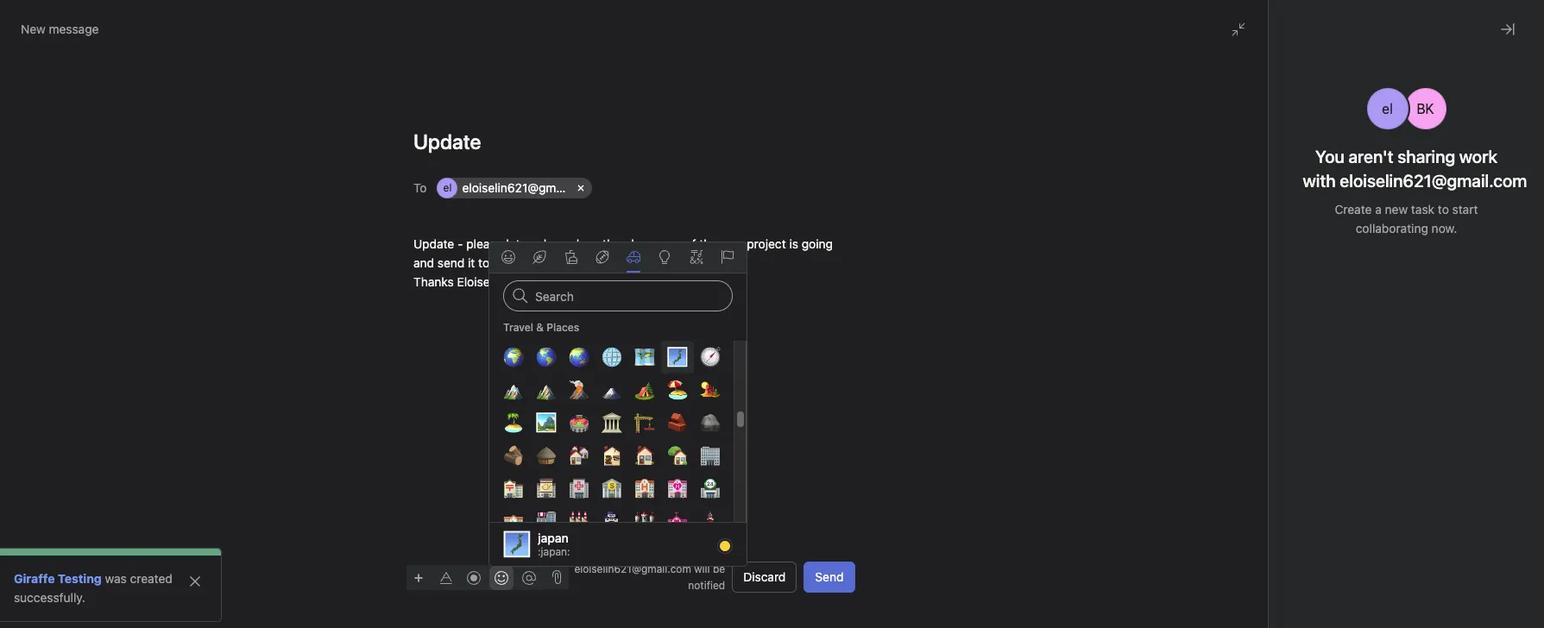 Task type: vqa. For each thing, say whether or not it's contained in the screenshot.
the Follow
no



Task type: locate. For each thing, give the bounding box(es) containing it.
🗾 image
[[667, 347, 688, 368]]

1 vertical spatial send
[[1157, 344, 1185, 358]]

option
[[661, 341, 694, 374]]

0 vertical spatial task
[[944, 166, 968, 180]]

1 horizontal spatial be
[[1419, 583, 1431, 596]]

🌋 image
[[568, 380, 589, 401]]

2 vertical spatial is
[[1475, 325, 1484, 339]]

0 horizontal spatial project
[[141, 540, 180, 554]]

going inside update - please let me know how the phase one of the new project is going and send it to everyone as well
[[1099, 344, 1130, 358]]

1 horizontal spatial it
[[1188, 344, 1195, 358]]

is inside the update - please let me know how the phase one of the new project is going and send it to everyone as well thanks eloise for all the work!
[[789, 237, 798, 251]]

to inside update - please let me know how the phase one of the new project is going and send it to everyone as well
[[1198, 344, 1209, 358]]

let for update - please let me know how the phase one of the new project is going and send it to everyone as well thanks eloise for all the work!
[[506, 237, 520, 251]]

0 vertical spatial and
[[1123, 166, 1144, 180]]

1 horizontal spatial let
[[1192, 325, 1206, 339]]

public
[[1465, 166, 1499, 180]]

1 horizontal spatial eloiselin621@gmail.com cell
[[1123, 294, 1281, 314]]

close image
[[1501, 22, 1515, 36], [188, 575, 202, 589]]

1 vertical spatial it
[[1188, 344, 1195, 358]]

0 horizontal spatial well
[[563, 256, 584, 270]]

1 vertical spatial update
[[1099, 325, 1140, 339]]

sharing
[[1398, 147, 1456, 167]]

to inside "create a new task to start collaborating now."
[[1438, 202, 1449, 217]]

now.
[[1432, 221, 1457, 236]]

0 horizontal spatial as
[[547, 256, 559, 270]]

1 vertical spatial phase
[[1309, 325, 1343, 339]]

2 vertical spatial project
[[141, 540, 180, 554]]

0 vertical spatial phase
[[624, 237, 657, 251]]

new inside the update - please let me know how the phase one of the new project is going and send it to everyone as well thanks eloise for all the work!
[[720, 237, 743, 251]]

me
[[523, 237, 540, 251], [1209, 325, 1226, 339]]

0 horizontal spatial please
[[466, 237, 502, 251]]

1 horizontal spatial task
[[1411, 202, 1435, 217]]

1 horizontal spatial project
[[747, 237, 786, 251]]

going inside the update - please let me know how the phase one of the new project is going and send it to everyone as well thanks eloise for all the work!
[[801, 237, 833, 251]]

0 vertical spatial it
[[468, 256, 475, 270]]

going for update - please let me know how the phase one of the new project is going and send it to everyone as well thanks eloise for all the work!
[[801, 237, 833, 251]]

the
[[602, 237, 620, 251], [699, 237, 717, 251], [527, 275, 545, 289], [1288, 325, 1306, 339], [1385, 325, 1403, 339]]

make public button
[[1420, 158, 1511, 189]]

octopus specimen link
[[10, 561, 197, 589]]

let inside the update - please let me know how the phase one of the new project is going and send it to everyone as well thanks eloise for all the work!
[[506, 237, 520, 251]]

cross-functional project plan link
[[10, 533, 207, 561]]

0 vertical spatial everyone
[[492, 256, 543, 270]]

0 vertical spatial be
[[713, 563, 725, 576]]

how for update - please let me know how the phase one of the new project is going and send it to everyone as well
[[1262, 325, 1285, 339]]

0 vertical spatial how
[[576, 237, 599, 251]]

🏠 image
[[634, 445, 655, 466]]

me inside the update - please let me know how the phase one of the new project is going and send it to everyone as well thanks eloise for all the work!
[[523, 237, 540, 251]]

know
[[543, 237, 573, 251], [1229, 325, 1259, 339]]

1 vertical spatial -
[[1143, 325, 1149, 339]]

one inside update - please let me know how the phase one of the new project is going and send it to everyone as well
[[1346, 325, 1367, 339]]

0 vertical spatial project
[[747, 237, 786, 251]]

2 horizontal spatial of
[[1370, 325, 1382, 339]]

this
[[918, 166, 941, 180]]

edit message draft document for to
[[392, 235, 876, 304]]

🪵 image
[[503, 445, 524, 466]]

0 vertical spatial well
[[563, 256, 584, 270]]

1 horizontal spatial going
[[1099, 344, 1130, 358]]

0 horizontal spatial notified
[[688, 579, 725, 592]]

make public
[[1431, 166, 1499, 180]]

japan :japan:
[[538, 531, 570, 559]]

minimize image
[[1449, 213, 1463, 227]]

please
[[466, 237, 502, 251], [1152, 325, 1188, 339]]

🏞️ image
[[536, 413, 556, 433]]

is
[[971, 166, 980, 180], [789, 237, 798, 251], [1475, 325, 1484, 339]]

1 horizontal spatial close image
[[1501, 22, 1515, 36]]

it for update - please let me know how the phase one of the new project is going and send it to everyone as well
[[1188, 344, 1195, 358]]

1 horizontal spatial please
[[1152, 325, 1188, 339]]

and inside rocket dialog
[[1123, 166, 1144, 180]]

notified
[[688, 579, 725, 592], [1394, 599, 1431, 612]]

0 vertical spatial going
[[801, 237, 833, 251]]

el
[[1382, 101, 1393, 117], [443, 181, 451, 194]]

1 vertical spatial one
[[1346, 325, 1367, 339]]

well inside update - please let me know how the phase one of the new project is going and send it to everyone as well
[[1283, 344, 1305, 358]]

- inside the update - please let me know how the phase one of the new project is going and send it to everyone as well thanks eloise for all the work!
[[457, 237, 463, 251]]

new inside update - please let me know how the phase one of the new project is going and send it to everyone as well
[[1406, 325, 1429, 339]]

and
[[1123, 166, 1144, 180], [413, 256, 434, 270], [1133, 344, 1154, 358]]

🏥 image
[[568, 478, 589, 499]]

send inside the update - please let me know how the phase one of the new project is going and send it to everyone as well thanks eloise for all the work!
[[437, 256, 464, 270]]

0 vertical spatial send
[[437, 256, 464, 270]]

0 horizontal spatial of
[[685, 237, 696, 251]]

for
[[493, 275, 508, 289]]

🧱 image
[[667, 413, 688, 433]]

everyone inside update - please let me know how the phase one of the new project is going and send it to everyone as well
[[1213, 344, 1264, 358]]

1 horizontal spatial well
[[1283, 344, 1305, 358]]

well
[[563, 256, 584, 270], [1283, 344, 1305, 358]]

1 vertical spatial add subject text field
[[1078, 254, 1510, 278]]

🏜️ image
[[700, 380, 720, 401]]

🗾 image
[[503, 531, 531, 559]]

1 vertical spatial going
[[1099, 344, 1130, 358]]

🏡 image
[[667, 445, 688, 466]]

1 vertical spatial be
[[1419, 583, 1431, 596]]

0 horizontal spatial add subject text field
[[392, 128, 876, 155]]

thanks
[[413, 275, 453, 289]]

2 horizontal spatial is
[[1475, 325, 1484, 339]]

main content
[[876, 155, 1531, 628]]

1 horizontal spatial as
[[1267, 344, 1280, 358]]

1 horizontal spatial send
[[1157, 344, 1185, 358]]

please inside the update - please let me know how the phase one of the new project is going and send it to everyone as well thanks eloise for all the work!
[[466, 237, 502, 251]]

0 vertical spatial eloiselin621@gmail.com cell
[[437, 178, 595, 199]]

task
[[944, 166, 968, 180], [1411, 202, 1435, 217]]

eloiselin621@gmail.com row up update - please let me know how the phase one of the new project is going and send it to everyone as well
[[1123, 294, 1486, 319]]

1 horizontal spatial update
[[1099, 325, 1140, 339]]

0 horizontal spatial eloiselin621@gmail.com row
[[437, 178, 852, 203]]

1 vertical spatial notified
[[1394, 599, 1431, 612]]

of for update - please let me know how the phase one of the new project is going and send it to everyone as well
[[1370, 325, 1382, 339]]

1 vertical spatial eloiselin621@gmail.com row
[[1123, 294, 1486, 319]]

it inside the update - please let me know how the phase one of the new project is going and send it to everyone as well thanks eloise for all the work!
[[468, 256, 475, 270]]

is inside update - please let me know how the phase one of the new project is going and send it to everyone as well
[[1475, 325, 1484, 339]]

1 horizontal spatial -
[[1143, 325, 1149, 339]]

japan
[[538, 531, 569, 546]]

send for update - please let me know how the phase one of the new project is going and send it to everyone as well thanks eloise for all the work!
[[437, 256, 464, 270]]

0 horizontal spatial -
[[457, 237, 463, 251]]

17
[[1218, 20, 1229, 33]]

new for update - please let me know how the phase one of the new project is going and send it to everyone as well thanks eloise for all the work!
[[720, 237, 743, 251]]

of inside update - please let me know how the phase one of the new project is going and send it to everyone as well
[[1370, 325, 1382, 339]]

of inside the update - please let me know how the phase one of the new project is going and send it to everyone as well thanks eloise for all the work!
[[685, 237, 696, 251]]

🌎 image
[[536, 347, 556, 368]]

el left bk
[[1382, 101, 1393, 117]]

let
[[506, 237, 520, 251], [1192, 325, 1206, 339]]

how inside update - please let me know how the phase one of the new project is going and send it to everyone as well
[[1262, 325, 1285, 339]]

send
[[437, 256, 464, 270], [1157, 344, 1185, 358]]

el inside row
[[443, 181, 451, 194]]

edit message draft document
[[392, 235, 876, 304], [1078, 323, 1510, 392]]

1 vertical spatial everyone
[[1213, 344, 1264, 358]]

🏨 image
[[634, 478, 655, 499]]

1 vertical spatial eloiselin621@gmail.com cell
[[1123, 294, 1281, 314]]

going
[[801, 237, 833, 251], [1099, 344, 1130, 358]]

know inside the update - please let me know how the phase one of the new project is going and send it to everyone as well thanks eloise for all the work!
[[543, 237, 573, 251]]

1 vertical spatial will
[[1400, 583, 1416, 596]]

all
[[512, 275, 524, 289]]

plan
[[183, 540, 207, 554]]

and for update - please let me know how the phase one of the new project is going and send it to everyone as well thanks eloise for all the work!
[[413, 256, 434, 270]]

update inside update - please let me know how the phase one of the new project is going and send it to everyone as well
[[1099, 325, 1140, 339]]

🏭 image
[[568, 511, 589, 532]]

1 horizontal spatial everyone
[[1213, 344, 1264, 358]]

cross-
[[45, 540, 82, 554]]

one inside the update - please let me know how the phase one of the new project is going and send it to everyone as well thanks eloise for all the work!
[[661, 237, 681, 251]]

💒 image
[[667, 511, 688, 532]]

functional
[[82, 540, 138, 554]]

eloiselin621@gmail.com cell
[[437, 178, 595, 199], [1123, 294, 1281, 314]]

and inside update - please let me know how the phase one of the new project is going and send it to everyone as well
[[1133, 344, 1154, 358]]

🛖 image
[[536, 445, 556, 466]]

it inside update - please let me know how the phase one of the new project is going and send it to everyone as well
[[1188, 344, 1195, 358]]

please inside update - please let me know how the phase one of the new project is going and send it to everyone as well
[[1152, 325, 1188, 339]]

how inside the update - please let me know how the phase one of the new project is going and send it to everyone as well thanks eloise for all the work!
[[576, 237, 599, 251]]

is inside main content
[[971, 166, 980, 180]]

2 vertical spatial and
[[1133, 344, 1154, 358]]

1 vertical spatial new
[[720, 237, 743, 251]]

giraffe testing link
[[14, 571, 102, 586]]

0 vertical spatial know
[[543, 237, 573, 251]]

well for update - please let me know how the phase one of the new project is going and send it to everyone as well
[[1283, 344, 1305, 358]]

you
[[1316, 147, 1345, 167]]

everyone
[[492, 256, 543, 270], [1213, 344, 1264, 358]]

0 vertical spatial el
[[1382, 101, 1393, 117]]

rocket dialog
[[876, 105, 1544, 628]]

as inside update - please let me know how the phase one of the new project is going and send it to everyone as well
[[1267, 344, 1280, 358]]

project inside "link"
[[141, 540, 180, 554]]

its
[[1037, 166, 1050, 180]]

1 horizontal spatial el
[[1382, 101, 1393, 117]]

1 vertical spatial how
[[1262, 325, 1285, 339]]

1 vertical spatial and
[[413, 256, 434, 270]]

0 vertical spatial one
[[661, 237, 681, 251]]

it
[[468, 256, 475, 270], [1188, 344, 1195, 358]]

0 vertical spatial close image
[[1501, 22, 1515, 36]]

0 horizontal spatial let
[[506, 237, 520, 251]]

eloiselin621@gmail.com
[[462, 180, 595, 195], [1148, 296, 1281, 311], [574, 563, 691, 576], [1280, 583, 1397, 596]]

tuesday
[[678, 289, 718, 302]]

task right this
[[944, 166, 968, 180]]

new
[[1385, 202, 1408, 217], [720, 237, 743, 251], [1406, 325, 1429, 339]]

project inside update - please let me know how the phase one of the new project is going and send it to everyone as well
[[1432, 325, 1472, 339]]

giraffe testing
[[14, 571, 102, 586]]

of
[[1203, 166, 1214, 180], [685, 237, 696, 251], [1370, 325, 1382, 339]]

0 vertical spatial add subject text field
[[392, 128, 876, 155]]

well inside the update - please let me know how the phase one of the new project is going and send it to everyone as well thanks eloise for all the work!
[[563, 256, 584, 270]]

0 horizontal spatial el
[[443, 181, 451, 194]]

1 vertical spatial close image
[[188, 575, 202, 589]]

0 vertical spatial edit message draft document
[[392, 235, 876, 304]]

1 vertical spatial me
[[1209, 325, 1226, 339]]

as inside the update - please let me know how the phase one of the new project is going and send it to everyone as well thanks eloise for all the work!
[[547, 256, 559, 270]]

0 vertical spatial update
[[413, 237, 454, 251]]

send button
[[804, 562, 855, 593]]

how
[[576, 237, 599, 251], [1262, 325, 1285, 339]]

everyone inside the update - please let me know how the phase one of the new project is going and send it to everyone as well thanks eloise for all the work!
[[492, 256, 543, 270]]

2 horizontal spatial project
[[1432, 325, 1472, 339]]

project inside the update - please let me know how the phase one of the new project is going and send it to everyone as well thanks eloise for all the work!
[[747, 237, 786, 251]]

and inside the update - please let me know how the phase one of the new project is going and send it to everyone as well thanks eloise for all the work!
[[413, 256, 434, 270]]

let for update - please let me know how the phase one of the new project is going and send it to everyone as well
[[1192, 325, 1206, 339]]

dialog
[[1078, 201, 1510, 628]]

2 vertical spatial of
[[1370, 325, 1382, 339]]

everyone for update - please let me know how the phase one of the new project is going and send it to everyone as well
[[1213, 344, 1264, 358]]

record a video image
[[467, 571, 480, 585]]

project for update - please let me know how the phase one of the new project is going and send it to everyone as well
[[1432, 325, 1472, 339]]

ts
[[736, 289, 749, 302]]

-
[[457, 237, 463, 251], [1143, 325, 1149, 339]]

0 horizontal spatial send
[[437, 256, 464, 270]]

will
[[694, 563, 710, 576], [1400, 583, 1416, 596]]

1 vertical spatial edit message draft document
[[1078, 323, 1510, 392]]

aren't
[[1349, 147, 1394, 167]]

free trial 17 days left
[[1218, 8, 1273, 33]]

el right to
[[443, 181, 451, 194]]

🏤 image
[[536, 478, 556, 499]]

work!
[[548, 275, 579, 289]]

phase inside update - please let me know how the phase one of the new project is going and send it to everyone as well
[[1309, 325, 1343, 339]]

Add subject text field
[[392, 128, 876, 155], [1078, 254, 1510, 278]]

1 horizontal spatial edit message draft document
[[1078, 323, 1510, 392]]

1 vertical spatial of
[[685, 237, 696, 251]]

going for update - please let me know how the phase one of the new project is going and send it to everyone as well
[[1099, 344, 1130, 358]]

emoji image
[[494, 571, 508, 585]]

- for update - please let me know how the phase one of the new project is going and send it to everyone as well thanks eloise for all the work!
[[457, 237, 463, 251]]

0 vertical spatial please
[[466, 237, 502, 251]]

0 horizontal spatial phase
[[624, 237, 657, 251]]

start
[[1453, 202, 1478, 217]]

1 vertical spatial el
[[443, 181, 451, 194]]

main content containing this task is visible to its collaborator and members of my workspace.
[[876, 155, 1531, 628]]

send inside update - please let me know how the phase one of the new project is going and send it to everyone as well
[[1157, 344, 1185, 358]]

phase inside the update - please let me know how the phase one of the new project is going and send it to everyone as well thanks eloise for all the work!
[[624, 237, 657, 251]]

0 vertical spatial of
[[1203, 166, 1214, 180]]

make
[[1431, 166, 1461, 180]]

eloiselin621@gmail.com row
[[437, 178, 852, 203], [1123, 294, 1486, 319]]

update for update - please let me know how the phase one of the new project is going and send it to everyone as well
[[1099, 325, 1140, 339]]

0 horizontal spatial how
[[576, 237, 599, 251]]

let inside update - please let me know how the phase one of the new project is going and send it to everyone as well
[[1192, 325, 1206, 339]]

1 vertical spatial let
[[1192, 325, 1206, 339]]

🌐 image
[[601, 347, 622, 368]]

to
[[1022, 166, 1033, 180], [1438, 202, 1449, 217], [478, 256, 489, 270], [1198, 344, 1209, 358]]

new
[[21, 22, 46, 36]]

my
[[1217, 166, 1234, 180]]

know inside update - please let me know how the phase one of the new project is going and send it to everyone as well
[[1229, 325, 1259, 339]]

hide sidebar image
[[22, 14, 36, 28]]

1 horizontal spatial phase
[[1309, 325, 1343, 339]]

🌍 image
[[503, 347, 524, 368]]

list box
[[568, 7, 983, 35]]

1 horizontal spatial me
[[1209, 325, 1226, 339]]

1 horizontal spatial know
[[1229, 325, 1259, 339]]

0 vertical spatial let
[[506, 237, 520, 251]]

a
[[1375, 202, 1382, 217]]

- for update - please let me know how the phase one of the new project is going and send it to everyone as well
[[1143, 325, 1149, 339]]

giraffe
[[14, 571, 55, 586]]

1 horizontal spatial one
[[1346, 325, 1367, 339]]

one
[[661, 237, 681, 251], [1346, 325, 1367, 339]]

1 horizontal spatial of
[[1203, 166, 1214, 180]]

update inside the update - please let me know how the phase one of the new project is going and send it to everyone as well thanks eloise for all the work!
[[413, 237, 454, 251]]

🏰 image
[[634, 511, 655, 532]]

1 horizontal spatial notified
[[1394, 599, 1431, 612]]

0 vertical spatial me
[[523, 237, 540, 251]]

- inside update - please let me know how the phase one of the new project is going and send it to everyone as well
[[1143, 325, 1149, 339]]

me inside update - please let me know how the phase one of the new project is going and send it to everyone as well
[[1209, 325, 1226, 339]]

as for update - please let me know how the phase one of the new project is going and send it to everyone as well thanks eloise for all the work!
[[547, 256, 559, 270]]

0 horizontal spatial eloiselin621@gmail.com cell
[[437, 178, 595, 199]]

eloiselin621@gmail.com row up the update - please let me know how the phase one of the new project is going and send it to everyone as well thanks eloise for all the work!
[[437, 178, 852, 203]]

0 horizontal spatial know
[[543, 237, 573, 251]]

is for update - please let me know how the phase one of the new project is going and send it to everyone as well
[[1475, 325, 1484, 339]]

as for update - please let me know how the phase one of the new project is going and send it to everyone as well
[[1267, 344, 1280, 358]]

be
[[713, 563, 725, 576], [1419, 583, 1431, 596]]

1 vertical spatial is
[[789, 237, 798, 251]]

update
[[413, 237, 454, 251], [1099, 325, 1140, 339]]

phase for update - please let me know how the phase one of the new project is going and send it to everyone as well thanks eloise for all the work!
[[624, 237, 657, 251]]

0 horizontal spatial close image
[[188, 575, 202, 589]]

toolbar
[[406, 565, 544, 590]]

it for update - please let me know how the phase one of the new project is going and send it to everyone as well thanks eloise for all the work!
[[468, 256, 475, 270]]

1 horizontal spatial how
[[1262, 325, 1285, 339]]

one for update - please let me know how the phase one of the new project is going and send it to everyone as well
[[1346, 325, 1367, 339]]

phase
[[624, 237, 657, 251], [1309, 325, 1343, 339]]

as
[[547, 256, 559, 270], [1267, 344, 1280, 358]]

0 horizontal spatial task
[[944, 166, 968, 180]]

1 vertical spatial project
[[1432, 325, 1472, 339]]

task up now.
[[1411, 202, 1435, 217]]

project
[[747, 237, 786, 251], [1432, 325, 1472, 339], [141, 540, 180, 554]]



Task type: describe. For each thing, give the bounding box(es) containing it.
minimize image
[[1232, 22, 1246, 36]]

add subject text field for eloiselin621@gmail.com
[[1078, 254, 1510, 278]]

🏢 image
[[700, 445, 720, 466]]

me for update - please let me know how the phase one of the new project is going and send it to everyone as well
[[1209, 325, 1226, 339]]

of for update - please let me know how the phase one of the new project is going and send it to everyone as well thanks eloise for all the work!
[[685, 237, 696, 251]]

created
[[130, 571, 172, 586]]

🪨 image
[[700, 413, 720, 433]]

eloise
[[457, 275, 490, 289]]

🧭 image
[[700, 347, 720, 368]]

eloiselin621@gmail.com cell for eloiselin621@gmail.com row to the top
[[437, 178, 595, 199]]

project for update - please let me know how the phase one of the new project is going and send it to everyone as well thanks eloise for all the work!
[[747, 237, 786, 251]]

🏬 image
[[536, 511, 556, 532]]

0 horizontal spatial will
[[694, 563, 710, 576]]

eloiselin621@gmail.com cell for the right eloiselin621@gmail.com row
[[1123, 294, 1281, 314]]

🏖️ image
[[667, 380, 688, 401]]

0 horizontal spatial be
[[713, 563, 725, 576]]

⛰️ image
[[536, 380, 556, 401]]

update - please let me know how the phase one of the new project is going and send it to everyone as well
[[1099, 325, 1487, 358]]

expand popout to full screen image
[[1422, 213, 1436, 227]]

know for update - please let me know how the phase one of the new project is going and send it to everyone as well
[[1229, 325, 1259, 339]]

and for update - please let me know how the phase one of the new project is going and send it to everyone as well
[[1133, 344, 1154, 358]]

please for update - please let me know how the phase one of the new project is going and send it to everyone as well thanks eloise for all the work!
[[466, 237, 502, 251]]

🏝️ image
[[503, 413, 524, 433]]

collaborating
[[1356, 221, 1429, 236]]

this task is visible to its collaborator and members of my workspace.
[[918, 166, 1301, 180]]

🏘️ image
[[568, 445, 589, 466]]

create a new task to start collaborating now.
[[1335, 202, 1478, 236]]

dialog containing eloiselin621@gmail.com
[[1078, 201, 1510, 628]]

🗼 image
[[700, 511, 720, 532]]

0 vertical spatial notified
[[688, 579, 725, 592]]

with eloiselin621@gmail.com
[[1303, 171, 1527, 191]]

insert an object image
[[413, 573, 423, 583]]

was
[[105, 571, 127, 586]]

to inside main content
[[1022, 166, 1033, 180]]

main content inside rocket dialog
[[876, 155, 1531, 628]]

add subtask image
[[1411, 123, 1425, 136]]

0 horizontal spatial eloiselin621@gmail.com will be notified
[[574, 563, 725, 592]]

visible
[[983, 166, 1019, 180]]

trial
[[1255, 8, 1273, 21]]

🏯 image
[[601, 511, 622, 532]]

🏛️ image
[[601, 413, 622, 433]]

🏦 image
[[601, 478, 622, 499]]

know for update - please let me know how the phase one of the new project is going and send it to everyone as well thanks eloise for all the work!
[[543, 237, 573, 251]]

free
[[1230, 8, 1252, 21]]

🏣 image
[[503, 478, 524, 499]]

please for update - please let me know how the phase one of the new project is going and send it to everyone as well
[[1152, 325, 1188, 339]]

octopus specimen
[[45, 567, 151, 582]]

update - please let me know how the phase one of the new project is going and send it to everyone as well thanks eloise for all the work!
[[413, 237, 836, 289]]

🏫 image
[[503, 511, 524, 532]]

Task Name text field
[[885, 203, 1511, 243]]

🗻 image
[[601, 380, 622, 401]]

🌏 image
[[568, 347, 589, 368]]

task inside "create a new task to start collaborating now."
[[1411, 202, 1435, 217]]

🗺️ image
[[634, 347, 655, 368]]

to inside the update - please let me know how the phase one of the new project is going and send it to everyone as well thanks eloise for all the work!
[[478, 256, 489, 270]]

🏟️ image
[[568, 413, 589, 433]]

travel & places
[[503, 321, 579, 334]]

edit message draft document for eloiselin621@gmail.com
[[1078, 323, 1510, 392]]

send for update - please let me know how the phase one of the new project is going and send it to everyone as well
[[1157, 344, 1185, 358]]

of inside rocket dialog
[[1203, 166, 1214, 180]]

travel
[[503, 321, 533, 334]]

octopus
[[45, 567, 92, 582]]

new inside "create a new task to start collaborating now."
[[1385, 202, 1408, 217]]

discard button
[[732, 562, 797, 593]]

specimen
[[96, 567, 151, 582]]

to
[[413, 180, 426, 195]]

work
[[1460, 147, 1498, 167]]

1 horizontal spatial will
[[1400, 583, 1416, 596]]

🏚️ image
[[601, 445, 622, 466]]

discard
[[743, 570, 786, 584]]

🏗️ image
[[634, 413, 655, 433]]

collaborator
[[1053, 166, 1120, 180]]

invite button
[[16, 590, 91, 622]]

you aren't sharing work with eloiselin621@gmail.com
[[1303, 147, 1527, 191]]

invite
[[48, 598, 80, 613]]

bk
[[1417, 101, 1434, 117]]

🏩 image
[[667, 478, 688, 499]]

🏪 image
[[700, 478, 720, 499]]

phase for update - please let me know how the phase one of the new project is going and send it to everyone as well
[[1309, 325, 1343, 339]]

testing
[[58, 571, 102, 586]]

one for update - please let me know how the phase one of the new project is going and send it to everyone as well thanks eloise for all the work!
[[661, 237, 681, 251]]

send
[[815, 570, 844, 584]]

workspace.
[[1237, 166, 1301, 180]]

is for update - please let me know how the phase one of the new project is going and send it to everyone as well thanks eloise for all the work!
[[789, 237, 798, 251]]

at mention image
[[522, 571, 536, 585]]

message
[[49, 22, 99, 36]]

me for update - please let me know how the phase one of the new project is going and send it to everyone as well thanks eloise for all the work!
[[523, 237, 540, 251]]

was created successfully.
[[14, 571, 172, 605]]

places
[[547, 321, 579, 334]]

Search field
[[503, 281, 733, 312]]

task inside main content
[[944, 166, 968, 180]]

new message
[[21, 22, 99, 36]]

create
[[1335, 202, 1372, 217]]

how for update - please let me know how the phase one of the new project is going and send it to everyone as well thanks eloise for all the work!
[[576, 237, 599, 251]]

cross-functional project plan
[[45, 540, 207, 554]]

ts button
[[732, 285, 753, 306]]

🏕️ image
[[634, 380, 655, 401]]

formatting image
[[439, 571, 453, 585]]

🏔️ image
[[503, 380, 524, 401]]

add subject text field for to
[[392, 128, 876, 155]]

copy task link image
[[1442, 123, 1456, 136]]

everyone for update - please let me know how the phase one of the new project is going and send it to everyone as well thanks eloise for all the work!
[[492, 256, 543, 270]]

left
[[1257, 20, 1273, 33]]

1 horizontal spatial eloiselin621@gmail.com row
[[1123, 294, 1486, 319]]

members
[[1147, 166, 1199, 180]]

0 vertical spatial eloiselin621@gmail.com row
[[437, 178, 852, 203]]

days
[[1231, 20, 1254, 33]]

update for update - please let me know how the phase one of the new project is going and send it to everyone as well thanks eloise for all the work!
[[413, 237, 454, 251]]

well for update - please let me know how the phase one of the new project is going and send it to everyone as well thanks eloise for all the work!
[[563, 256, 584, 270]]

:japan:
[[538, 546, 570, 559]]

successfully.
[[14, 590, 85, 605]]

new for update - please let me know how the phase one of the new project is going and send it to everyone as well
[[1406, 325, 1429, 339]]

1 horizontal spatial eloiselin621@gmail.com will be notified
[[1280, 583, 1431, 612]]

&
[[536, 321, 544, 334]]



